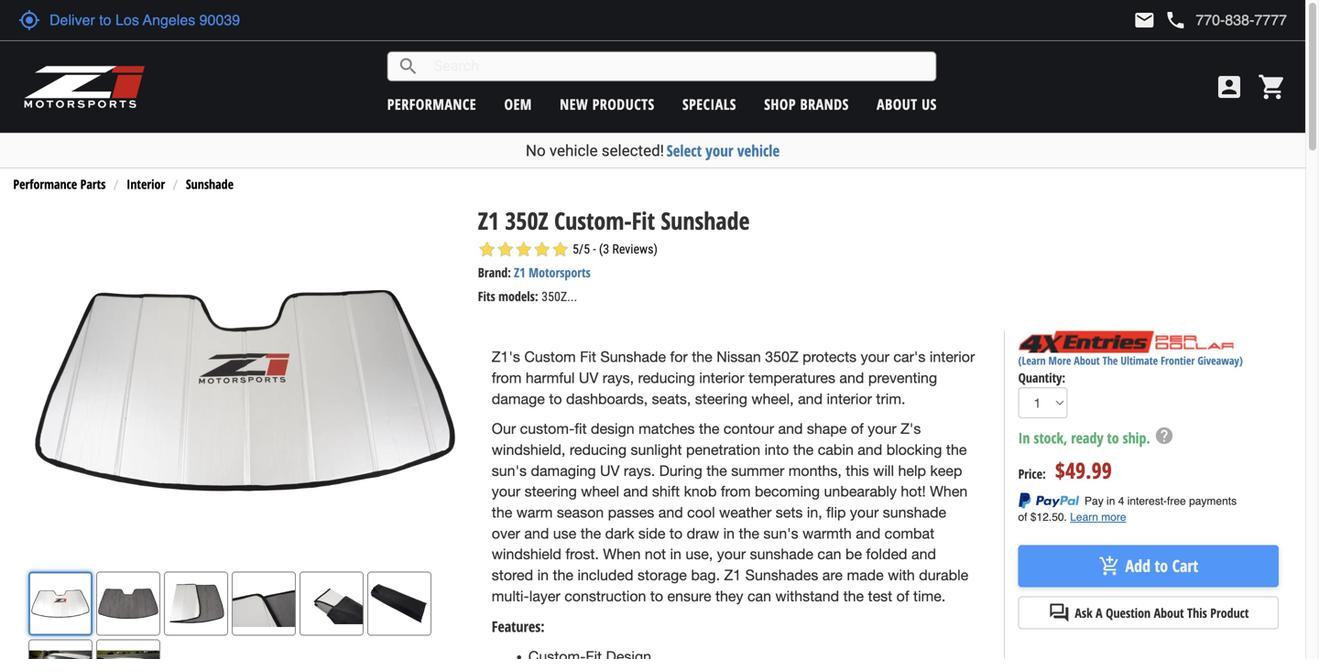 Task type: describe. For each thing, give the bounding box(es) containing it.
interior link
[[127, 176, 165, 193]]

the up layer
[[553, 567, 574, 584]]

mail phone
[[1134, 9, 1187, 31]]

us
[[922, 94, 937, 114]]

0 vertical spatial in
[[723, 525, 735, 542]]

steering inside the our custom-fit design matches the contour and shape of your z's windshield, reducing sunlight penetration into the cabin and blocking the sun's damaging uv rays. during the summer months, this will help keep your steering wheel and shift knob from becoming unbearably hot! when the warm season passes and cool weather sets in, flip your sunshade over and use the dark side to draw in the sun's warmth and combat windshield frost. when not in use, your sunshade can be folded and stored in the included storage bag. z1 sunshades are made with durable multi-layer construction to ensure they can withstand the test of time.
[[525, 483, 577, 500]]

mail
[[1134, 9, 1156, 31]]

ready
[[1071, 428, 1104, 448]]

add_shopping_cart
[[1099, 556, 1121, 578]]

trim.
[[876, 391, 906, 407]]

in,
[[807, 504, 822, 521]]

made
[[847, 567, 884, 584]]

from inside the our custom-fit design matches the contour and shape of your z's windshield, reducing sunlight penetration into the cabin and blocking the sun's damaging uv rays. during the summer months, this will help keep your steering wheel and shift knob from becoming unbearably hot! when the warm season passes and cool weather sets in, flip your sunshade over and use the dark side to draw in the sun's warmth and combat windshield frost. when not in use, your sunshade can be folded and stored in the included storage bag. z1 sunshades are made with durable multi-layer construction to ensure they can withstand the test of time.
[[721, 483, 751, 500]]

becoming
[[755, 483, 820, 500]]

products
[[592, 94, 655, 114]]

knob
[[684, 483, 717, 500]]

1 horizontal spatial interior
[[827, 391, 872, 407]]

performance link
[[387, 94, 477, 114]]

and down the temperatures
[[798, 391, 823, 407]]

models:
[[499, 288, 538, 305]]

z1 motorsports logo image
[[23, 64, 146, 110]]

fits
[[478, 288, 495, 305]]

layer
[[529, 588, 560, 605]]

1 horizontal spatial sunshade
[[883, 504, 947, 521]]

select
[[667, 140, 702, 161]]

0 horizontal spatial about
[[877, 94, 918, 114]]

ask
[[1075, 605, 1093, 622]]

vehicle inside no vehicle selected! select your vehicle
[[550, 142, 598, 160]]

your inside z1's custom fit sunshade for the nissan 350z protects your car's interior from harmful uv rays, reducing interior temperatures and preventing damage to dashboards, seats, steering wheel, and interior trim.
[[861, 349, 890, 366]]

frontier
[[1161, 353, 1195, 368]]

dashboards,
[[566, 391, 648, 407]]

new products
[[560, 94, 655, 114]]

add_shopping_cart add to cart
[[1099, 555, 1199, 578]]

no vehicle selected! select your vehicle
[[526, 140, 780, 161]]

your down unbearably
[[850, 504, 879, 521]]

fit inside z1's custom fit sunshade for the nissan 350z protects your car's interior from harmful uv rays, reducing interior temperatures and preventing damage to dashboards, seats, steering wheel, and interior trim.
[[580, 349, 596, 366]]

2 star from the left
[[496, 240, 515, 259]]

ultimate
[[1121, 353, 1158, 368]]

(learn
[[1018, 353, 1046, 368]]

wheel
[[581, 483, 619, 500]]

this
[[846, 463, 869, 479]]

shape
[[807, 421, 847, 438]]

shopping_cart link
[[1253, 72, 1287, 102]]

the up over
[[492, 504, 512, 521]]

1 vertical spatial sunshade
[[750, 546, 814, 563]]

penetration
[[686, 442, 761, 459]]

hot!
[[901, 483, 926, 500]]

350z...
[[542, 289, 577, 305]]

our
[[492, 421, 516, 438]]

z1 350z custom-fit sunshade star star star star star 5/5 - (3 reviews) brand: z1 motorsports fits models: 350z...
[[478, 204, 750, 305]]

warm
[[517, 504, 553, 521]]

to inside in stock, ready to ship. help
[[1107, 428, 1119, 448]]

shop brands link
[[764, 94, 849, 114]]

350z inside z1 350z custom-fit sunshade star star star star star 5/5 - (3 reviews) brand: z1 motorsports fits models: 350z...
[[505, 204, 548, 237]]

(learn more about the ultimate frontier giveaway) link
[[1018, 353, 1243, 368]]

your right the use,
[[717, 546, 746, 563]]

passes
[[608, 504, 654, 521]]

they
[[716, 588, 744, 605]]

z's
[[901, 421, 921, 438]]

mail link
[[1134, 9, 1156, 31]]

over
[[492, 525, 520, 542]]

your up the warm
[[492, 483, 521, 500]]

no
[[526, 142, 546, 160]]

search
[[397, 55, 419, 77]]

oem link
[[504, 94, 532, 114]]

season
[[557, 504, 604, 521]]

the down penetration
[[707, 463, 727, 479]]

rays,
[[603, 370, 634, 387]]

sunshade link
[[186, 176, 234, 193]]

ensure
[[667, 588, 711, 605]]

reducing inside the our custom-fit design matches the contour and shape of your z's windshield, reducing sunlight penetration into the cabin and blocking the sun's damaging uv rays. during the summer months, this will help keep your steering wheel and shift knob from becoming unbearably hot! when the warm season passes and cool weather sets in, flip your sunshade over and use the dark side to draw in the sun's warmth and combat windshield frost. when not in use, your sunshade can be folded and stored in the included storage bag. z1 sunshades are made with durable multi-layer construction to ensure they can withstand the test of time.
[[570, 442, 627, 459]]

(learn more about the ultimate frontier giveaway)
[[1018, 353, 1243, 368]]

your right select
[[706, 140, 734, 161]]

z1 motorsports link
[[514, 264, 591, 281]]

1 horizontal spatial sun's
[[764, 525, 799, 542]]

about us
[[877, 94, 937, 114]]

about inside question_answer ask a question about this product
[[1154, 605, 1184, 622]]

1 vertical spatial can
[[748, 588, 771, 605]]

multi-
[[492, 588, 529, 605]]

account_box link
[[1210, 72, 1249, 102]]

brand:
[[478, 264, 511, 281]]

features:
[[492, 617, 545, 637]]

and down combat
[[912, 546, 936, 563]]

1 star from the left
[[478, 240, 496, 259]]

design
[[591, 421, 635, 438]]

the
[[1103, 353, 1118, 368]]

flip
[[827, 504, 846, 521]]

4 star from the left
[[533, 240, 551, 259]]

0 vertical spatial sun's
[[492, 463, 527, 479]]

$49.99
[[1055, 456, 1112, 486]]

custom-
[[520, 421, 575, 438]]

and up this
[[858, 442, 883, 459]]

Search search field
[[419, 52, 936, 81]]

windshield,
[[492, 442, 566, 459]]

included
[[578, 567, 634, 584]]

3 star from the left
[[515, 240, 533, 259]]

price:
[[1018, 465, 1046, 483]]

phone link
[[1165, 9, 1287, 31]]

to right side
[[670, 525, 683, 542]]

z1's
[[492, 349, 520, 366]]

a
[[1096, 605, 1103, 622]]

quantity:
[[1018, 369, 1066, 387]]

new
[[560, 94, 588, 114]]

rays.
[[624, 463, 655, 479]]

motorsports
[[529, 264, 591, 281]]

matches
[[639, 421, 695, 438]]

custom-
[[554, 204, 632, 237]]

and down protects
[[840, 370, 864, 387]]

my_location
[[18, 9, 40, 31]]

0 vertical spatial z1
[[478, 204, 499, 237]]

1 horizontal spatial about
[[1074, 353, 1100, 368]]

performance
[[387, 94, 477, 114]]

and up be at the bottom
[[856, 525, 881, 542]]



Task type: locate. For each thing, give the bounding box(es) containing it.
uv up dashboards,
[[579, 370, 599, 387]]

1 horizontal spatial of
[[897, 588, 909, 605]]

0 horizontal spatial of
[[851, 421, 864, 438]]

sunshade inside z1's custom fit sunshade for the nissan 350z protects your car's interior from harmful uv rays, reducing interior temperatures and preventing damage to dashboards, seats, steering wheel, and interior trim.
[[600, 349, 666, 366]]

question_answer
[[1048, 602, 1070, 624]]

sunshade down select your vehicle link
[[661, 204, 750, 237]]

the
[[692, 349, 713, 366], [699, 421, 720, 438], [793, 442, 814, 459], [946, 442, 967, 459], [707, 463, 727, 479], [492, 504, 512, 521], [581, 525, 601, 542], [739, 525, 760, 542], [553, 567, 574, 584], [843, 588, 864, 605]]

can right 'they'
[[748, 588, 771, 605]]

1 horizontal spatial steering
[[695, 391, 748, 407]]

1 vertical spatial about
[[1074, 353, 1100, 368]]

0 vertical spatial interior
[[930, 349, 975, 366]]

2 vertical spatial sunshade
[[600, 349, 666, 366]]

and down shift
[[658, 504, 683, 521]]

1 horizontal spatial in
[[670, 546, 682, 563]]

to inside z1's custom fit sunshade for the nissan 350z protects your car's interior from harmful uv rays, reducing interior temperatures and preventing damage to dashboards, seats, steering wheel, and interior trim.
[[549, 391, 562, 407]]

and down the warm
[[524, 525, 549, 542]]

interior
[[930, 349, 975, 366], [699, 370, 745, 387], [827, 391, 872, 407]]

withstand
[[776, 588, 839, 605]]

2 horizontal spatial interior
[[930, 349, 975, 366]]

1 horizontal spatial vehicle
[[737, 140, 780, 161]]

months,
[[789, 463, 842, 479]]

fit right custom
[[580, 349, 596, 366]]

draw
[[687, 525, 719, 542]]

sunshade right 'interior' link at top left
[[186, 176, 234, 193]]

2 horizontal spatial about
[[1154, 605, 1184, 622]]

1 vertical spatial steering
[[525, 483, 577, 500]]

unbearably
[[824, 483, 897, 500]]

add
[[1126, 555, 1151, 578]]

sunshade up rays,
[[600, 349, 666, 366]]

damaging
[[531, 463, 596, 479]]

from down z1's
[[492, 370, 522, 387]]

0 vertical spatial uv
[[579, 370, 599, 387]]

the right for
[[692, 349, 713, 366]]

sunlight
[[631, 442, 682, 459]]

this
[[1187, 605, 1207, 622]]

storage
[[638, 567, 687, 584]]

to right add
[[1155, 555, 1168, 578]]

1 horizontal spatial when
[[930, 483, 968, 500]]

the up frost.
[[581, 525, 601, 542]]

and up into
[[778, 421, 803, 438]]

the down made
[[843, 588, 864, 605]]

0 horizontal spatial in
[[537, 567, 549, 584]]

2 vertical spatial in
[[537, 567, 549, 584]]

of
[[851, 421, 864, 438], [897, 588, 909, 605]]

steering up contour
[[695, 391, 748, 407]]

the inside z1's custom fit sunshade for the nissan 350z protects your car's interior from harmful uv rays, reducing interior temperatures and preventing damage to dashboards, seats, steering wheel, and interior trim.
[[692, 349, 713, 366]]

1 vertical spatial help
[[898, 463, 926, 479]]

0 horizontal spatial steering
[[525, 483, 577, 500]]

interior
[[127, 176, 165, 193]]

0 horizontal spatial interior
[[699, 370, 745, 387]]

1 horizontal spatial 350z
[[765, 349, 799, 366]]

time.
[[913, 588, 946, 605]]

1 vertical spatial fit
[[580, 349, 596, 366]]

your left car's
[[861, 349, 890, 366]]

contour
[[724, 421, 774, 438]]

damage
[[492, 391, 545, 407]]

price: $49.99
[[1018, 456, 1112, 486]]

about left the
[[1074, 353, 1100, 368]]

0 horizontal spatial uv
[[579, 370, 599, 387]]

the down weather
[[739, 525, 760, 542]]

when down keep
[[930, 483, 968, 500]]

of down with
[[897, 588, 909, 605]]

0 horizontal spatial from
[[492, 370, 522, 387]]

help inside the our custom-fit design matches the contour and shape of your z's windshield, reducing sunlight penetration into the cabin and blocking the sun's damaging uv rays. during the summer months, this will help keep your steering wheel and shift knob from becoming unbearably hot! when the warm season passes and cool weather sets in, flip your sunshade over and use the dark side to draw in the sun's warmth and combat windshield frost. when not in use, your sunshade can be folded and stored in the included storage bag. z1 sunshades are made with durable multi-layer construction to ensure they can withstand the test of time.
[[898, 463, 926, 479]]

construction
[[565, 588, 646, 605]]

of up cabin at the bottom of the page
[[851, 421, 864, 438]]

uv inside z1's custom fit sunshade for the nissan 350z protects your car's interior from harmful uv rays, reducing interior temperatures and preventing damage to dashboards, seats, steering wheel, and interior trim.
[[579, 370, 599, 387]]

1 horizontal spatial z1
[[514, 264, 526, 281]]

help right ship.
[[1154, 426, 1175, 446]]

shopping_cart
[[1258, 72, 1287, 102]]

sun's
[[492, 463, 527, 479], [764, 525, 799, 542]]

1 horizontal spatial reducing
[[638, 370, 695, 387]]

in stock, ready to ship. help
[[1018, 426, 1175, 448]]

about left us
[[877, 94, 918, 114]]

0 vertical spatial help
[[1154, 426, 1175, 446]]

sunshade
[[883, 504, 947, 521], [750, 546, 814, 563]]

and
[[840, 370, 864, 387], [798, 391, 823, 407], [778, 421, 803, 438], [858, 442, 883, 459], [623, 483, 648, 500], [658, 504, 683, 521], [524, 525, 549, 542], [856, 525, 881, 542], [912, 546, 936, 563]]

0 vertical spatial sunshade
[[186, 176, 234, 193]]

0 vertical spatial when
[[930, 483, 968, 500]]

1 vertical spatial reducing
[[570, 442, 627, 459]]

car's
[[894, 349, 926, 366]]

0 vertical spatial of
[[851, 421, 864, 438]]

350z inside z1's custom fit sunshade for the nissan 350z protects your car's interior from harmful uv rays, reducing interior temperatures and preventing damage to dashboards, seats, steering wheel, and interior trim.
[[765, 349, 799, 366]]

when down "dark"
[[603, 546, 641, 563]]

0 vertical spatial 350z
[[505, 204, 548, 237]]

reducing up seats,
[[638, 370, 695, 387]]

0 vertical spatial steering
[[695, 391, 748, 407]]

350z up the temperatures
[[765, 349, 799, 366]]

shop
[[764, 94, 796, 114]]

into
[[765, 442, 789, 459]]

are
[[823, 567, 843, 584]]

question
[[1106, 605, 1151, 622]]

350z up z1 motorsports link at the top of page
[[505, 204, 548, 237]]

from
[[492, 370, 522, 387], [721, 483, 751, 500]]

steering down damaging
[[525, 483, 577, 500]]

oem
[[504, 94, 532, 114]]

shop brands
[[764, 94, 849, 114]]

combat
[[885, 525, 935, 542]]

be
[[846, 546, 862, 563]]

1 vertical spatial interior
[[699, 370, 745, 387]]

shift
[[652, 483, 680, 500]]

the up keep
[[946, 442, 967, 459]]

1 vertical spatial uv
[[600, 463, 620, 479]]

1 horizontal spatial help
[[1154, 426, 1175, 446]]

0 vertical spatial from
[[492, 370, 522, 387]]

1 horizontal spatial fit
[[632, 204, 655, 237]]

about us link
[[877, 94, 937, 114]]

question_answer ask a question about this product
[[1048, 602, 1249, 624]]

your left z's
[[868, 421, 897, 438]]

0 vertical spatial sunshade
[[883, 504, 947, 521]]

about left this
[[1154, 605, 1184, 622]]

2 horizontal spatial z1
[[724, 567, 741, 584]]

0 vertical spatial can
[[818, 546, 842, 563]]

reducing down design
[[570, 442, 627, 459]]

reducing inside z1's custom fit sunshade for the nissan 350z protects your car's interior from harmful uv rays, reducing interior temperatures and preventing damage to dashboards, seats, steering wheel, and interior trim.
[[638, 370, 695, 387]]

custom
[[524, 349, 576, 366]]

1 horizontal spatial uv
[[600, 463, 620, 479]]

select your vehicle link
[[667, 140, 780, 161]]

1 vertical spatial z1
[[514, 264, 526, 281]]

350z
[[505, 204, 548, 237], [765, 349, 799, 366]]

specials link
[[683, 94, 736, 114]]

steering inside z1's custom fit sunshade for the nissan 350z protects your car's interior from harmful uv rays, reducing interior temperatures and preventing damage to dashboards, seats, steering wheel, and interior trim.
[[695, 391, 748, 407]]

uv up wheel
[[600, 463, 620, 479]]

sun's down windshield,
[[492, 463, 527, 479]]

to down storage
[[650, 588, 663, 605]]

vehicle right no
[[550, 142, 598, 160]]

sunshade up 'sunshades'
[[750, 546, 814, 563]]

durable
[[919, 567, 969, 584]]

1 vertical spatial 350z
[[765, 349, 799, 366]]

0 horizontal spatial z1
[[478, 204, 499, 237]]

use,
[[686, 546, 713, 563]]

2 horizontal spatial in
[[723, 525, 735, 542]]

2 vertical spatial interior
[[827, 391, 872, 407]]

0 vertical spatial about
[[877, 94, 918, 114]]

z1's custom fit sunshade for the nissan 350z protects your car's interior from harmful uv rays, reducing interior temperatures and preventing damage to dashboards, seats, steering wheel, and interior trim.
[[492, 349, 975, 407]]

0 vertical spatial fit
[[632, 204, 655, 237]]

account_box
[[1215, 72, 1244, 102]]

0 vertical spatial reducing
[[638, 370, 695, 387]]

phone
[[1165, 9, 1187, 31]]

interior right car's
[[930, 349, 975, 366]]

uv inside the our custom-fit design matches the contour and shape of your z's windshield, reducing sunlight penetration into the cabin and blocking the sun's damaging uv rays. during the summer months, this will help keep your steering wheel and shift knob from becoming unbearably hot! when the warm season passes and cool weather sets in, flip your sunshade over and use the dark side to draw in the sun's warmth and combat windshield frost. when not in use, your sunshade can be folded and stored in the included storage bag. z1 sunshades are made with durable multi-layer construction to ensure they can withstand the test of time.
[[600, 463, 620, 479]]

your
[[706, 140, 734, 161], [861, 349, 890, 366], [868, 421, 897, 438], [492, 483, 521, 500], [850, 504, 879, 521], [717, 546, 746, 563]]

sunshade down hot! at the right of the page
[[883, 504, 947, 521]]

fit down no vehicle selected! select your vehicle
[[632, 204, 655, 237]]

fit inside z1 350z custom-fit sunshade star star star star star 5/5 - (3 reviews) brand: z1 motorsports fits models: 350z...
[[632, 204, 655, 237]]

0 horizontal spatial sunshade
[[750, 546, 814, 563]]

0 horizontal spatial sun's
[[492, 463, 527, 479]]

from inside z1's custom fit sunshade for the nissan 350z protects your car's interior from harmful uv rays, reducing interior temperatures and preventing damage to dashboards, seats, steering wheel, and interior trim.
[[492, 370, 522, 387]]

0 horizontal spatial reducing
[[570, 442, 627, 459]]

and down rays.
[[623, 483, 648, 500]]

1 vertical spatial when
[[603, 546, 641, 563]]

stored
[[492, 567, 533, 584]]

not
[[645, 546, 666, 563]]

preventing
[[868, 370, 937, 387]]

to left ship.
[[1107, 428, 1119, 448]]

to down harmful
[[549, 391, 562, 407]]

the up the months,
[[793, 442, 814, 459]]

selected!
[[602, 142, 664, 160]]

0 horizontal spatial fit
[[580, 349, 596, 366]]

1 vertical spatial in
[[670, 546, 682, 563]]

1 vertical spatial of
[[897, 588, 909, 605]]

1 vertical spatial sun's
[[764, 525, 799, 542]]

our custom-fit design matches the contour and shape of your z's windshield, reducing sunlight penetration into the cabin and blocking the sun's damaging uv rays. during the summer months, this will help keep your steering wheel and shift knob from becoming unbearably hot! when the warm season passes and cool weather sets in, flip your sunshade over and use the dark side to draw in the sun's warmth and combat windshield frost. when not in use, your sunshade can be folded and stored in the included storage bag. z1 sunshades are made with durable multi-layer construction to ensure they can withstand the test of time.
[[492, 421, 969, 605]]

5/5 -
[[573, 242, 596, 257]]

product
[[1211, 605, 1249, 622]]

performance parts link
[[13, 176, 106, 193]]

the up penetration
[[699, 421, 720, 438]]

1 vertical spatial from
[[721, 483, 751, 500]]

1 vertical spatial sunshade
[[661, 204, 750, 237]]

steering
[[695, 391, 748, 407], [525, 483, 577, 500]]

fit
[[632, 204, 655, 237], [580, 349, 596, 366]]

5 star from the left
[[551, 240, 570, 259]]

help up hot! at the right of the page
[[898, 463, 926, 479]]

z1
[[478, 204, 499, 237], [514, 264, 526, 281], [724, 567, 741, 584]]

0 horizontal spatial vehicle
[[550, 142, 598, 160]]

2 vertical spatial z1
[[724, 567, 741, 584]]

z1 up 'they'
[[724, 567, 741, 584]]

z1 inside the our custom-fit design matches the contour and shape of your z's windshield, reducing sunlight penetration into the cabin and blocking the sun's damaging uv rays. during the summer months, this will help keep your steering wheel and shift knob from becoming unbearably hot! when the warm season passes and cool weather sets in, flip your sunshade over and use the dark side to draw in the sun's warmth and combat windshield frost. when not in use, your sunshade can be folded and stored in the included storage bag. z1 sunshades are made with durable multi-layer construction to ensure they can withstand the test of time.
[[724, 567, 741, 584]]

0 horizontal spatial 350z
[[505, 204, 548, 237]]

parts
[[80, 176, 106, 193]]

from up weather
[[721, 483, 751, 500]]

1 horizontal spatial can
[[818, 546, 842, 563]]

1 horizontal spatial from
[[721, 483, 751, 500]]

performance
[[13, 176, 77, 193]]

performance parts
[[13, 176, 106, 193]]

protects
[[803, 349, 857, 366]]

during
[[659, 463, 703, 479]]

interior down nissan
[[699, 370, 745, 387]]

help inside in stock, ready to ship. help
[[1154, 426, 1175, 446]]

brands
[[800, 94, 849, 114]]

sunshade inside z1 350z custom-fit sunshade star star star star star 5/5 - (3 reviews) brand: z1 motorsports fits models: 350z...
[[661, 204, 750, 237]]

sun's down sets on the right bottom of page
[[764, 525, 799, 542]]

nissan
[[717, 349, 761, 366]]

in
[[1018, 428, 1030, 448]]

vehicle down shop
[[737, 140, 780, 161]]

0 horizontal spatial can
[[748, 588, 771, 605]]

windshield
[[492, 546, 562, 563]]

z1 up brand: on the left
[[478, 204, 499, 237]]

can down warmth
[[818, 546, 842, 563]]

0 horizontal spatial help
[[898, 463, 926, 479]]

summer
[[731, 463, 785, 479]]

keep
[[930, 463, 962, 479]]

ship.
[[1123, 428, 1151, 448]]

in right draw
[[723, 525, 735, 542]]

z1 up 'models:'
[[514, 264, 526, 281]]

2 vertical spatial about
[[1154, 605, 1184, 622]]

interior up shape
[[827, 391, 872, 407]]

0 horizontal spatial when
[[603, 546, 641, 563]]

in up layer
[[537, 567, 549, 584]]

in right not
[[670, 546, 682, 563]]

weather
[[719, 504, 772, 521]]



Task type: vqa. For each thing, say whether or not it's contained in the screenshot.
"Save Now" Link
no



